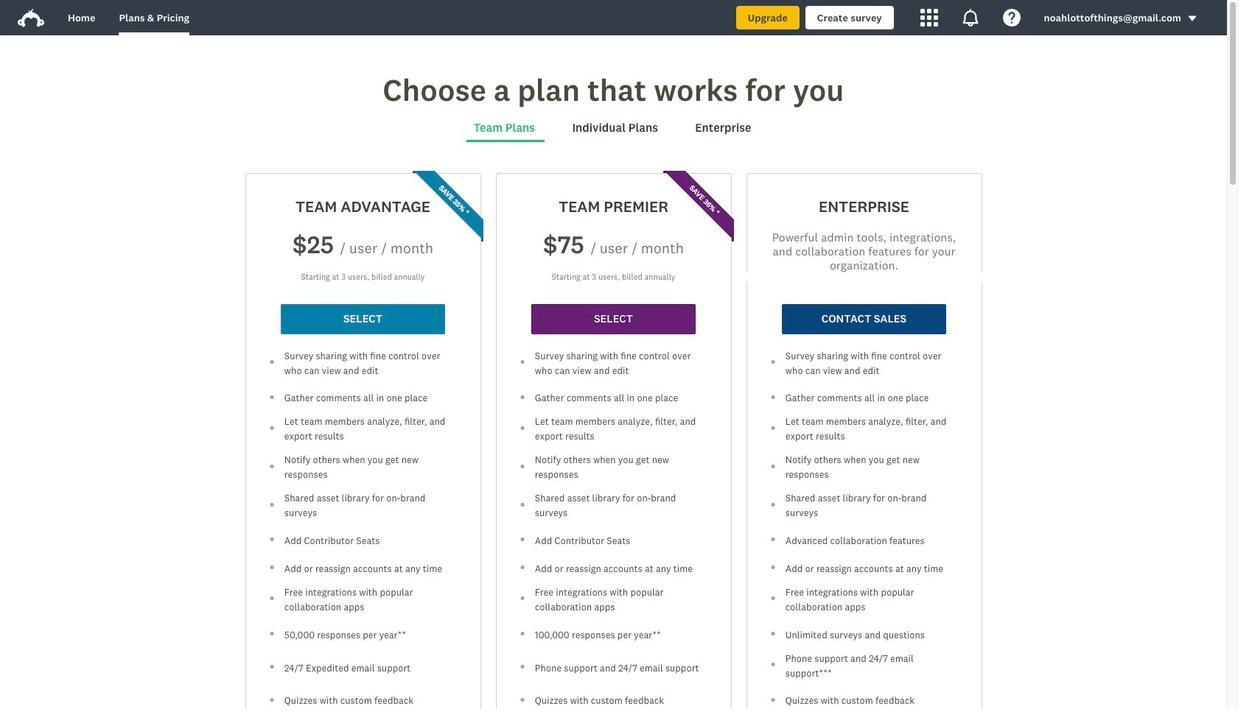 Task type: locate. For each thing, give the bounding box(es) containing it.
products icon image
[[920, 9, 938, 27], [962, 9, 979, 27]]

help icon image
[[1003, 9, 1020, 27]]

0 horizontal spatial products icon image
[[920, 9, 938, 27]]

1 products icon image from the left
[[920, 9, 938, 27]]

1 horizontal spatial products icon image
[[962, 9, 979, 27]]

2 products icon image from the left
[[962, 9, 979, 27]]

surveymonkey logo image
[[18, 9, 44, 27]]



Task type: describe. For each thing, give the bounding box(es) containing it.
dropdown arrow image
[[1187, 13, 1198, 24]]



Task type: vqa. For each thing, say whether or not it's contained in the screenshot.
Products Icon
yes



